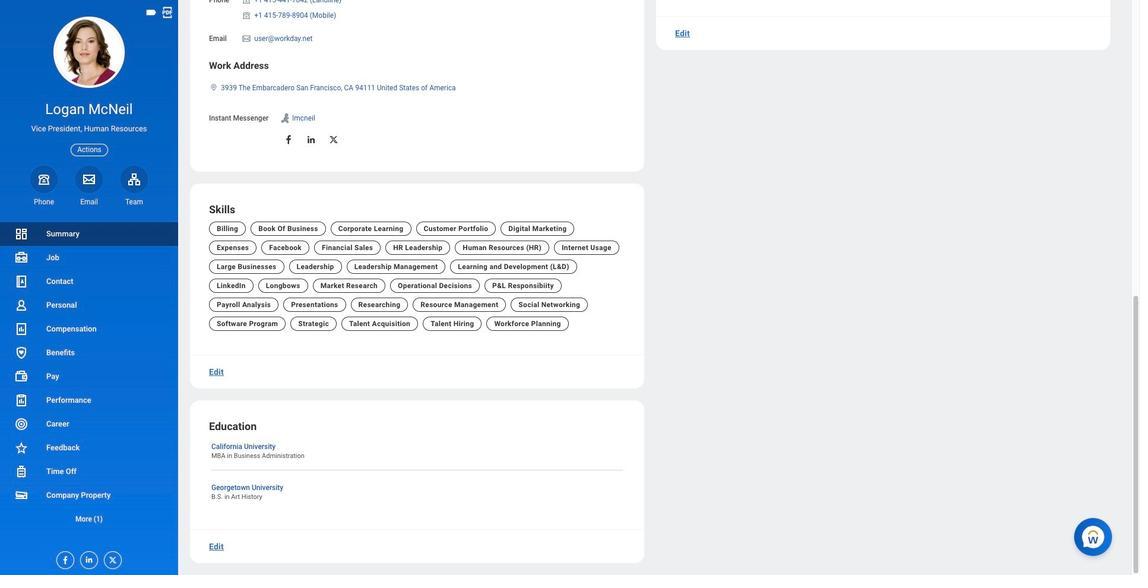 Task type: locate. For each thing, give the bounding box(es) containing it.
0 horizontal spatial linkedin image
[[81, 552, 94, 564]]

company property image
[[14, 488, 29, 503]]

1 vertical spatial linkedin image
[[81, 552, 94, 564]]

benefits image
[[14, 346, 29, 360]]

performance image
[[14, 393, 29, 408]]

0 vertical spatial phone image
[[241, 0, 252, 5]]

linkedin image left the x image
[[81, 552, 94, 564]]

1 horizontal spatial linkedin image
[[306, 134, 317, 145]]

time off image
[[14, 465, 29, 479]]

0 vertical spatial linkedin image
[[306, 134, 317, 145]]

feedback image
[[14, 441, 29, 455]]

phone logan mcneil element
[[30, 197, 58, 207]]

list
[[0, 222, 178, 531]]

linkedin image left social media x image
[[306, 134, 317, 145]]

view team image
[[127, 172, 141, 186]]

mail image
[[241, 34, 252, 43]]

phone image
[[241, 0, 252, 5], [241, 11, 252, 20], [36, 172, 52, 186]]

1 vertical spatial phone image
[[241, 11, 252, 20]]

linkedin image
[[306, 134, 317, 145], [81, 552, 94, 564]]

team logan mcneil element
[[121, 197, 148, 207]]



Task type: describe. For each thing, give the bounding box(es) containing it.
tag image
[[145, 6, 158, 19]]

compensation image
[[14, 322, 29, 336]]

aim image
[[279, 112, 291, 124]]

personal image
[[14, 298, 29, 312]]

email logan mcneil element
[[75, 197, 103, 207]]

career image
[[14, 417, 29, 431]]

facebook image
[[284, 134, 294, 145]]

2 vertical spatial phone image
[[36, 172, 52, 186]]

pay image
[[14, 370, 29, 384]]

x image
[[105, 552, 118, 565]]

view printable version (pdf) image
[[161, 6, 174, 19]]

mail image
[[82, 172, 96, 186]]

facebook image
[[57, 552, 70, 565]]

location image
[[209, 83, 219, 92]]

contact image
[[14, 274, 29, 289]]

navigation pane region
[[0, 0, 178, 575]]

job image
[[14, 251, 29, 265]]

summary image
[[14, 227, 29, 241]]

social media x image
[[329, 134, 339, 145]]

items selected list
[[241, 0, 361, 23]]



Task type: vqa. For each thing, say whether or not it's contained in the screenshot.
'Personal' image
yes



